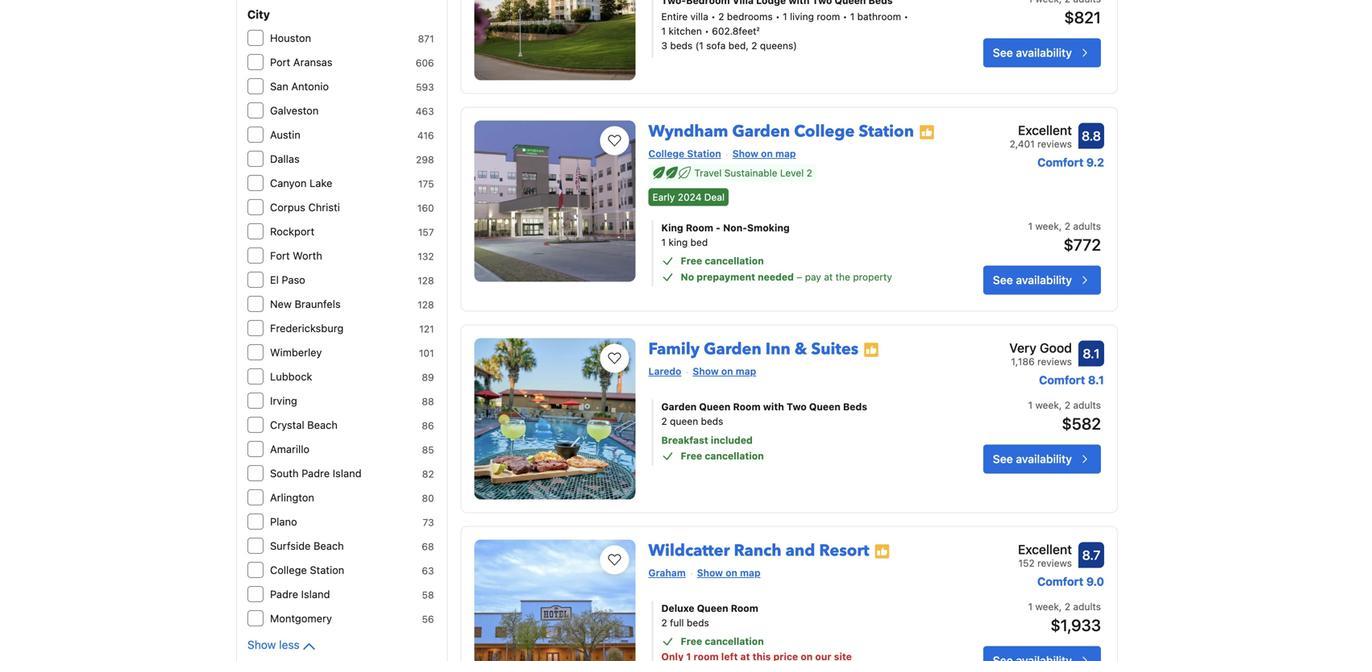 Task type: vqa. For each thing, say whether or not it's contained in the screenshot.


Task type: describe. For each thing, give the bounding box(es) containing it.
• right bathroom on the right top of the page
[[904, 11, 909, 22]]

adults for wildcatter ranch and resort
[[1074, 601, 1102, 613]]

adults inside 1 week , 2 adults $772
[[1074, 221, 1102, 232]]

1 week , 2 adults $1,933
[[1029, 601, 1102, 635]]

beds for 2 queen beds breakfast included
[[701, 416, 724, 427]]

reviews inside very good 1,186 reviews
[[1038, 356, 1073, 367]]

cancellation for $1,933
[[705, 636, 764, 647]]

bathroom
[[858, 11, 902, 22]]

128 for new braunfels
[[418, 299, 434, 310]]

this property is part of our preferred partner program. it's committed to providing excellent service and good value. it'll pay us a higher commission if you make a booking. image for station
[[919, 124, 935, 140]]

entire
[[662, 11, 688, 22]]

0 vertical spatial island
[[333, 467, 362, 479]]

graham
[[649, 567, 686, 579]]

1 inside 1 week , 2 adults $1,933
[[1029, 601, 1033, 613]]

deluxe queen room
[[662, 603, 759, 614]]

availability for $582
[[1016, 452, 1073, 466]]

fredericksburg
[[270, 322, 344, 334]]

1 inside 1 week , 2 adults $582
[[1029, 400, 1033, 411]]

2 up 602.8feet²
[[719, 11, 725, 22]]

2 right level
[[807, 167, 813, 178]]

corpus christi
[[270, 201, 340, 213]]

this property is part of our preferred partner program. it's committed to providing excellent service and good value. it'll pay us a higher commission if you make a booking. image for family garden inn & suites
[[864, 342, 880, 358]]

king
[[669, 237, 688, 248]]

see for $582
[[993, 452, 1014, 466]]

montgomery
[[270, 612, 332, 625]]

see availability for $821
[[993, 46, 1073, 59]]

reviews for wildcatter ranch and resort
[[1038, 558, 1073, 569]]

pay
[[805, 271, 822, 283]]

, for wildcatter ranch and resort
[[1060, 601, 1062, 613]]

queen right two
[[810, 401, 841, 413]]

level
[[781, 167, 804, 178]]

comfort for wyndham garden college station
[[1038, 155, 1084, 169]]

1 week , 2 adults $582
[[1029, 400, 1102, 433]]

see availability for $772
[[993, 273, 1073, 287]]

• right villa
[[711, 11, 716, 22]]

crystal beach
[[270, 419, 338, 431]]

college station for 63
[[270, 564, 345, 576]]

prepayment
[[697, 271, 756, 283]]

week for family garden inn & suites
[[1036, 400, 1060, 411]]

antonio
[[291, 80, 329, 92]]

lubbock
[[270, 371, 312, 383]]

map for inn
[[736, 366, 757, 377]]

family garden inn & suites
[[649, 338, 859, 361]]

2 right bed,
[[752, 40, 758, 51]]

wyndham garden college station
[[649, 120, 915, 143]]

80
[[422, 493, 434, 504]]

crystal
[[270, 419, 304, 431]]

king room - non-smoking
[[662, 222, 790, 234]]

(1
[[696, 40, 704, 51]]

no
[[681, 271, 695, 283]]

175
[[418, 178, 434, 190]]

see availability link for $821
[[984, 38, 1102, 67]]

82
[[422, 469, 434, 480]]

89
[[422, 372, 434, 383]]

city
[[248, 8, 270, 21]]

early 2024 deal
[[653, 192, 725, 203]]

• left living
[[776, 11, 780, 22]]

excellent element for wyndham garden college station
[[1010, 120, 1073, 140]]

surfside beach
[[270, 540, 344, 552]]

1 inside 1 week , 2 adults $772
[[1029, 221, 1033, 232]]

rockport
[[270, 225, 315, 237]]

and
[[786, 540, 816, 562]]

128 for el paso
[[418, 275, 434, 286]]

• right room
[[843, 11, 848, 22]]

beds
[[843, 401, 868, 413]]

with
[[763, 401, 785, 413]]

canyon lake
[[270, 177, 333, 189]]

871
[[418, 33, 434, 44]]

wimberley
[[270, 346, 322, 358]]

college for 63
[[270, 564, 307, 576]]

room
[[817, 11, 841, 22]]

beach for crystal beach
[[307, 419, 338, 431]]

new braunfels
[[270, 298, 341, 310]]

see for $821
[[993, 46, 1014, 59]]

comfort 9.0
[[1038, 575, 1105, 588]]

room for ranch
[[731, 603, 759, 614]]

wyndham garden college station image
[[475, 120, 636, 282]]

suites
[[812, 338, 859, 361]]

2024
[[678, 192, 702, 203]]

2 left full
[[662, 617, 668, 629]]

wyndham garden college station link
[[649, 114, 915, 143]]

2 free from the top
[[681, 450, 703, 462]]

comfort 9.2
[[1038, 155, 1105, 169]]

bed,
[[729, 40, 749, 51]]

cancellation for $772
[[705, 255, 764, 267]]

availability for $821
[[1016, 46, 1073, 59]]

68
[[422, 541, 434, 552]]

2 inside 1 week , 2 adults $772
[[1065, 221, 1071, 232]]

amarillo
[[270, 443, 310, 455]]

excellent for wildcatter ranch and resort
[[1019, 542, 1073, 557]]

9.0
[[1087, 575, 1105, 588]]

very good 1,186 reviews
[[1010, 340, 1073, 367]]

week for wildcatter ranch and resort
[[1036, 601, 1060, 613]]

2 vertical spatial garden
[[662, 401, 697, 413]]

this property is part of our preferred partner program. it's committed to providing excellent service and good value. it'll pay us a higher commission if you make a booking. image for resort
[[875, 544, 891, 560]]

needed
[[758, 271, 794, 283]]

1 king bed
[[662, 237, 708, 248]]

comfort for family garden inn & suites
[[1040, 373, 1086, 387]]

2 cancellation from the top
[[705, 450, 764, 462]]

scored 8.8 element
[[1079, 123, 1105, 149]]

beds inside entire villa • 2 bedrooms • 1 living room • 1 bathroom • 1 kitchen • 602.8feet² 3 beds (1 sofa bed, 2 queens)
[[671, 40, 693, 51]]

deluxe queen room link
[[662, 601, 934, 616]]

queens)
[[760, 40, 797, 51]]

157
[[418, 227, 434, 238]]

&
[[795, 338, 808, 361]]

two
[[787, 401, 807, 413]]

at
[[824, 271, 833, 283]]

see for $772
[[993, 273, 1014, 287]]

0 vertical spatial station
[[859, 120, 915, 143]]

excellent 2,401 reviews
[[1010, 122, 1073, 149]]

3
[[662, 40, 668, 51]]

deal
[[705, 192, 725, 203]]

bed
[[691, 237, 708, 248]]

less
[[279, 638, 300, 652]]

port
[[270, 56, 291, 68]]

8.7
[[1083, 548, 1101, 563]]

wildcatter
[[649, 540, 730, 562]]

garden for wyndham
[[733, 120, 790, 143]]

show for wildcatter
[[697, 567, 723, 579]]

-
[[716, 222, 721, 234]]

scored 8.7 element
[[1079, 542, 1105, 568]]

adults for family garden inn & suites
[[1074, 400, 1102, 411]]

san
[[270, 80, 289, 92]]

excellent element for wildcatter ranch and resort
[[1019, 540, 1073, 559]]

map for and
[[740, 567, 761, 579]]

2 full beds
[[662, 617, 710, 629]]



Task type: locate. For each thing, give the bounding box(es) containing it.
included
[[711, 435, 753, 446]]

queen for garden
[[700, 401, 731, 413]]

free cancellation for $1,933
[[681, 636, 764, 647]]

adults inside 1 week , 2 adults $582
[[1074, 400, 1102, 411]]

3 cancellation from the top
[[705, 636, 764, 647]]

cancellation down deluxe queen room
[[705, 636, 764, 647]]

family garden inn & suites image
[[475, 338, 636, 500]]

2 vertical spatial room
[[731, 603, 759, 614]]

laredo
[[649, 366, 682, 377]]

irving
[[270, 395, 297, 407]]

0 vertical spatial free
[[681, 255, 703, 267]]

on for wildcatter
[[726, 567, 738, 579]]

week inside 1 week , 2 adults $1,933
[[1036, 601, 1060, 613]]

1 excellent from the top
[[1019, 122, 1073, 138]]

2
[[719, 11, 725, 22], [752, 40, 758, 51], [807, 167, 813, 178], [1065, 221, 1071, 232], [1065, 400, 1071, 411], [662, 416, 668, 427], [1065, 601, 1071, 613], [662, 617, 668, 629]]

fort
[[270, 250, 290, 262]]

room left with
[[733, 401, 761, 413]]

island right south
[[333, 467, 362, 479]]

college down surfside
[[270, 564, 307, 576]]

2,401
[[1010, 138, 1035, 149]]

0 vertical spatial college
[[794, 120, 855, 143]]

593
[[416, 81, 434, 93]]

availability
[[1016, 46, 1073, 59], [1016, 273, 1073, 287], [1016, 452, 1073, 466]]

3 week from the top
[[1036, 601, 1060, 613]]

2 adults from the top
[[1074, 400, 1102, 411]]

2 vertical spatial see
[[993, 452, 1014, 466]]

2 vertical spatial free
[[681, 636, 703, 647]]

2 up the $772
[[1065, 221, 1071, 232]]

3 adults from the top
[[1074, 601, 1102, 613]]

1 vertical spatial see availability link
[[984, 266, 1102, 295]]

availability down 1 week , 2 adults $772 at right
[[1016, 273, 1073, 287]]

show on map for wyndham
[[733, 148, 796, 159]]

1 vertical spatial comfort
[[1040, 373, 1086, 387]]

reviews inside the excellent 152 reviews
[[1038, 558, 1073, 569]]

1 vertical spatial college
[[649, 148, 685, 159]]

128
[[418, 275, 434, 286], [418, 299, 434, 310]]

8.1 down scored 8.1 element
[[1089, 373, 1105, 387]]

0 vertical spatial see availability
[[993, 46, 1073, 59]]

reviews inside excellent 2,401 reviews
[[1038, 138, 1073, 149]]

1 vertical spatial week
[[1036, 400, 1060, 411]]

1 vertical spatial beds
[[701, 416, 724, 427]]

0 vertical spatial padre
[[302, 467, 330, 479]]

1 vertical spatial garden
[[704, 338, 762, 361]]

3 reviews from the top
[[1038, 558, 1073, 569]]

garden left inn
[[704, 338, 762, 361]]

show on map for wildcatter
[[697, 567, 761, 579]]

braunfels
[[295, 298, 341, 310]]

see availability down $821
[[993, 46, 1073, 59]]

availability for $772
[[1016, 273, 1073, 287]]

show down "wildcatter"
[[697, 567, 723, 579]]

padre right south
[[302, 467, 330, 479]]

comfort for wildcatter ranch and resort
[[1038, 575, 1084, 588]]

garden queen room with two queen beds
[[662, 401, 868, 413]]

1 see availability from the top
[[993, 46, 1073, 59]]

, for family garden inn & suites
[[1060, 400, 1062, 411]]

map for college
[[776, 148, 796, 159]]

padre up montgomery
[[270, 588, 298, 600]]

2 vertical spatial see availability
[[993, 452, 1073, 466]]

show up the sustainable on the top right
[[733, 148, 759, 159]]

1 free from the top
[[681, 255, 703, 267]]

1 vertical spatial 128
[[418, 299, 434, 310]]

$582
[[1062, 414, 1102, 433]]

show inside show less dropdown button
[[248, 638, 276, 652]]

0 horizontal spatial college station
[[270, 564, 345, 576]]

2 see availability link from the top
[[984, 266, 1102, 295]]

see availability link for $582
[[984, 445, 1102, 474]]

101
[[419, 348, 434, 359]]

1 vertical spatial station
[[687, 148, 722, 159]]

show on map down family garden inn & suites
[[693, 366, 757, 377]]

week inside 1 week , 2 adults $582
[[1036, 400, 1060, 411]]

very
[[1010, 340, 1037, 356]]

room inside king room - non-smoking link
[[686, 222, 714, 234]]

week
[[1036, 221, 1060, 232], [1036, 400, 1060, 411], [1036, 601, 1060, 613]]

college up level
[[794, 120, 855, 143]]

, up $1,933 on the bottom right of the page
[[1060, 601, 1062, 613]]

beds inside 2 queen beds breakfast included
[[701, 416, 724, 427]]

1 see from the top
[[993, 46, 1014, 59]]

2 vertical spatial comfort
[[1038, 575, 1084, 588]]

see availability link down $821
[[984, 38, 1102, 67]]

2 inside 2 queen beds breakfast included
[[662, 416, 668, 427]]

0 vertical spatial map
[[776, 148, 796, 159]]

garden up queen
[[662, 401, 697, 413]]

1 reviews from the top
[[1038, 138, 1073, 149]]

week inside 1 week , 2 adults $772
[[1036, 221, 1060, 232]]

3 , from the top
[[1060, 601, 1062, 613]]

beds up included
[[701, 416, 724, 427]]

beach right crystal
[[307, 419, 338, 431]]

2 see from the top
[[993, 273, 1014, 287]]

1 vertical spatial ,
[[1060, 400, 1062, 411]]

show on map for family
[[693, 366, 757, 377]]

0 horizontal spatial station
[[310, 564, 345, 576]]

2 vertical spatial adults
[[1074, 601, 1102, 613]]

2 128 from the top
[[418, 299, 434, 310]]

0 vertical spatial college station
[[649, 148, 722, 159]]

416
[[418, 130, 434, 141]]

queen up 2 queen beds breakfast included on the bottom
[[700, 401, 731, 413]]

0 vertical spatial room
[[686, 222, 714, 234]]

station for 63
[[310, 564, 345, 576]]

fort worth
[[270, 250, 322, 262]]

good
[[1040, 340, 1073, 356]]

1 vertical spatial padre
[[270, 588, 298, 600]]

cancellation up 'prepayment'
[[705, 255, 764, 267]]

adults up $582
[[1074, 400, 1102, 411]]

0 vertical spatial excellent element
[[1010, 120, 1073, 140]]

reviews down 'good'
[[1038, 356, 1073, 367]]

show less
[[248, 638, 300, 652]]

free for $1,933
[[681, 636, 703, 647]]

king
[[662, 222, 684, 234]]

free
[[681, 255, 703, 267], [681, 450, 703, 462], [681, 636, 703, 647]]

1 adults from the top
[[1074, 221, 1102, 232]]

travel
[[695, 167, 722, 178]]

austin
[[270, 129, 301, 141]]

0 vertical spatial 8.1
[[1083, 346, 1100, 361]]

on down family garden inn & suites
[[722, 366, 734, 377]]

reviews up comfort 9.0
[[1038, 558, 1073, 569]]

3 see availability from the top
[[993, 452, 1073, 466]]

1 vertical spatial college station
[[270, 564, 345, 576]]

0 vertical spatial see availability link
[[984, 38, 1102, 67]]

2 vertical spatial college
[[270, 564, 307, 576]]

1 vertical spatial see
[[993, 273, 1014, 287]]

0 vertical spatial comfort
[[1038, 155, 1084, 169]]

dallas
[[270, 153, 300, 165]]

, inside 1 week , 2 adults $1,933
[[1060, 601, 1062, 613]]

1 cancellation from the top
[[705, 255, 764, 267]]

1 vertical spatial see availability
[[993, 273, 1073, 287]]

0 vertical spatial garden
[[733, 120, 790, 143]]

very good element
[[1010, 338, 1073, 358]]

show less button
[[248, 637, 319, 656]]

south
[[270, 467, 299, 479]]

padre island
[[270, 588, 330, 600]]

beach right surfside
[[314, 540, 344, 552]]

2 reviews from the top
[[1038, 356, 1073, 367]]

reviews up comfort 9.2 at top right
[[1038, 138, 1073, 149]]

availability down 1 week , 2 adults $582
[[1016, 452, 1073, 466]]

1 availability from the top
[[1016, 46, 1073, 59]]

0 vertical spatial reviews
[[1038, 138, 1073, 149]]

show for family
[[693, 366, 719, 377]]

free up no
[[681, 255, 703, 267]]

128 down 132
[[418, 275, 434, 286]]

college for show on map
[[649, 148, 685, 159]]

8.1 inside scored 8.1 element
[[1083, 346, 1100, 361]]

christi
[[308, 201, 340, 213]]

0 vertical spatial 128
[[418, 275, 434, 286]]

0 vertical spatial free cancellation
[[681, 255, 764, 267]]

3 free from the top
[[681, 636, 703, 647]]

8.1 up comfort 8.1
[[1083, 346, 1100, 361]]

2 , from the top
[[1060, 400, 1062, 411]]

see availability link
[[984, 38, 1102, 67], [984, 266, 1102, 295], [984, 445, 1102, 474]]

room down ranch
[[731, 603, 759, 614]]

queen for ranch
[[697, 603, 729, 614]]

0 horizontal spatial college
[[270, 564, 307, 576]]

this property is part of our preferred partner program. it's committed to providing excellent service and good value. it'll pay us a higher commission if you make a booking. image for wildcatter ranch and resort
[[875, 544, 891, 560]]

free cancellation down deluxe queen room
[[681, 636, 764, 647]]

see availability link down 1 week , 2 adults $772 at right
[[984, 266, 1102, 295]]

college station down wyndham
[[649, 148, 722, 159]]

map down ranch
[[740, 567, 761, 579]]

beds down deluxe queen room
[[687, 617, 710, 629]]

reviews for wyndham garden college station
[[1038, 138, 1073, 149]]

show down family
[[693, 366, 719, 377]]

$1,933
[[1051, 616, 1102, 635]]

1 horizontal spatial college station
[[649, 148, 722, 159]]

san antonio
[[270, 80, 329, 92]]

galveston
[[270, 104, 319, 117]]

0 vertical spatial ,
[[1060, 221, 1062, 232]]

63
[[422, 565, 434, 577]]

adults up $1,933 on the bottom right of the page
[[1074, 601, 1102, 613]]

adults up the $772
[[1074, 221, 1102, 232]]

1 vertical spatial excellent element
[[1019, 540, 1073, 559]]

0 vertical spatial beach
[[307, 419, 338, 431]]

1 vertical spatial beach
[[314, 540, 344, 552]]

excellent 152 reviews
[[1019, 542, 1073, 569]]

queen up 2 full beds at the bottom of the page
[[697, 603, 729, 614]]

86
[[422, 420, 434, 431]]

paso
[[282, 274, 305, 286]]

1 vertical spatial on
[[722, 366, 734, 377]]

0 vertical spatial beds
[[671, 40, 693, 51]]

1 vertical spatial island
[[301, 588, 330, 600]]

• down villa
[[705, 25, 710, 36]]

garden for family
[[704, 338, 762, 361]]

this property is part of our preferred partner program. it's committed to providing excellent service and good value. it'll pay us a higher commission if you make a booking. image
[[919, 124, 935, 140], [919, 124, 935, 140], [875, 544, 891, 560]]

beach
[[307, 419, 338, 431], [314, 540, 344, 552]]

1 vertical spatial cancellation
[[705, 450, 764, 462]]

beds for 2 full beds
[[687, 617, 710, 629]]

1 week , 2 adults $772
[[1029, 221, 1102, 254]]

on down ranch
[[726, 567, 738, 579]]

corpus
[[270, 201, 306, 213]]

kitchen
[[669, 25, 702, 36]]

scored 8.1 element
[[1079, 341, 1105, 367]]

0 vertical spatial availability
[[1016, 46, 1073, 59]]

el
[[270, 274, 279, 286]]

show on map down ranch
[[697, 567, 761, 579]]

1 horizontal spatial station
[[687, 148, 722, 159]]

early
[[653, 192, 675, 203]]

free down 2 full beds at the bottom of the page
[[681, 636, 703, 647]]

, down comfort 8.1
[[1060, 400, 1062, 411]]

2 vertical spatial ,
[[1060, 601, 1062, 613]]

602.8feet²
[[712, 25, 760, 36]]

excellent up 2,401
[[1019, 122, 1073, 138]]

smoking
[[748, 222, 790, 234]]

lake
[[310, 177, 333, 189]]

week down comfort 9.2 at top right
[[1036, 221, 1060, 232]]

1 horizontal spatial college
[[649, 148, 685, 159]]

1 free cancellation from the top
[[681, 255, 764, 267]]

show
[[733, 148, 759, 159], [693, 366, 719, 377], [697, 567, 723, 579], [248, 638, 276, 652]]

see availability link down 1 week , 2 adults $582
[[984, 445, 1102, 474]]

comfort down excellent 2,401 reviews
[[1038, 155, 1084, 169]]

1 vertical spatial free cancellation
[[681, 450, 764, 462]]

comfort down 'good'
[[1040, 373, 1086, 387]]

152
[[1019, 558, 1035, 569]]

1 vertical spatial show on map
[[693, 366, 757, 377]]

2 horizontal spatial station
[[859, 120, 915, 143]]

room for garden
[[733, 401, 761, 413]]

0 vertical spatial see
[[993, 46, 1014, 59]]

availability down $821
[[1016, 46, 1073, 59]]

0 horizontal spatial island
[[301, 588, 330, 600]]

excellent inside excellent 2,401 reviews
[[1019, 122, 1073, 138]]

2 inside 1 week , 2 adults $582
[[1065, 400, 1071, 411]]

132
[[418, 251, 434, 262]]

2 vertical spatial beds
[[687, 617, 710, 629]]

3 availability from the top
[[1016, 452, 1073, 466]]

0 vertical spatial on
[[761, 148, 773, 159]]

bedrooms
[[727, 11, 773, 22]]

room up the bed in the top of the page
[[686, 222, 714, 234]]

1 128 from the top
[[418, 275, 434, 286]]

1 vertical spatial adults
[[1074, 400, 1102, 411]]

map up level
[[776, 148, 796, 159]]

show left the less
[[248, 638, 276, 652]]

family
[[649, 338, 700, 361]]

–
[[797, 271, 803, 283]]

, inside 1 week , 2 adults $772
[[1060, 221, 1062, 232]]

2 vertical spatial free cancellation
[[681, 636, 764, 647]]

show on map up travel sustainable level 2
[[733, 148, 796, 159]]

station for show on map
[[687, 148, 722, 159]]

worth
[[293, 250, 322, 262]]

2 vertical spatial see availability link
[[984, 445, 1102, 474]]

see availability link for $772
[[984, 266, 1102, 295]]

garden up travel sustainable level 2
[[733, 120, 790, 143]]

excellent element
[[1010, 120, 1073, 140], [1019, 540, 1073, 559]]

plano
[[270, 516, 297, 528]]

1 vertical spatial availability
[[1016, 273, 1073, 287]]

1 vertical spatial room
[[733, 401, 761, 413]]

0 horizontal spatial padre
[[270, 588, 298, 600]]

2 see availability from the top
[[993, 273, 1073, 287]]

this property is part of our preferred partner program. it's committed to providing excellent service and good value. it'll pay us a higher commission if you make a booking. image
[[864, 342, 880, 358], [864, 342, 880, 358], [875, 544, 891, 560]]

2 free cancellation from the top
[[681, 450, 764, 462]]

free down breakfast
[[681, 450, 703, 462]]

beach for surfside beach
[[314, 540, 344, 552]]

see availability down 1 week , 2 adults $772 at right
[[993, 273, 1073, 287]]

excellent element up comfort 9.0
[[1019, 540, 1073, 559]]

2 excellent from the top
[[1019, 542, 1073, 557]]

2 inside 1 week , 2 adults $1,933
[[1065, 601, 1071, 613]]

0 vertical spatial week
[[1036, 221, 1060, 232]]

week down comfort 8.1
[[1036, 400, 1060, 411]]

no prepayment needed – pay at the property
[[681, 271, 893, 283]]

excellent up 152 in the right of the page
[[1019, 542, 1073, 557]]

surfside
[[270, 540, 311, 552]]

ranch
[[734, 540, 782, 562]]

0 vertical spatial excellent
[[1019, 122, 1073, 138]]

see availability for $582
[[993, 452, 1073, 466]]

121
[[419, 323, 434, 335]]

on for wyndham
[[761, 148, 773, 159]]

room inside "garden queen room with two queen beds" link
[[733, 401, 761, 413]]

college station down surfside beach
[[270, 564, 345, 576]]

606
[[416, 57, 434, 69]]

week up $1,933 on the bottom right of the page
[[1036, 601, 1060, 613]]

room
[[686, 222, 714, 234], [733, 401, 761, 413], [731, 603, 759, 614]]

0 vertical spatial adults
[[1074, 221, 1102, 232]]

comfort down the excellent 152 reviews
[[1038, 575, 1084, 588]]

58
[[422, 590, 434, 601]]

entire villa • 2 bedrooms • 1 living room • 1 bathroom • 1 kitchen • 602.8feet² 3 beds (1 sofa bed, 2 queens)
[[662, 11, 909, 51]]

1 horizontal spatial island
[[333, 467, 362, 479]]

2 vertical spatial week
[[1036, 601, 1060, 613]]

2 vertical spatial reviews
[[1038, 558, 1073, 569]]

3 free cancellation from the top
[[681, 636, 764, 647]]

free cancellation
[[681, 255, 764, 267], [681, 450, 764, 462], [681, 636, 764, 647]]

3 see from the top
[[993, 452, 1014, 466]]

1 vertical spatial free
[[681, 450, 703, 462]]

1 vertical spatial excellent
[[1019, 542, 1073, 557]]

beds down the kitchen at the top of the page
[[671, 40, 693, 51]]

2 vertical spatial map
[[740, 567, 761, 579]]

see availability down 1 week , 2 adults $582
[[993, 452, 1073, 466]]

comfort 8.1
[[1040, 373, 1105, 387]]

living
[[790, 11, 814, 22]]

2 horizontal spatial college
[[794, 120, 855, 143]]

88
[[422, 396, 434, 407]]

1 , from the top
[[1060, 221, 1062, 232]]

free cancellation up 'prepayment'
[[681, 255, 764, 267]]

show for wyndham
[[733, 148, 759, 159]]

56
[[422, 614, 434, 625]]

, inside 1 week , 2 adults $582
[[1060, 400, 1062, 411]]

on up travel sustainable level 2
[[761, 148, 773, 159]]

non-
[[723, 222, 748, 234]]

0 vertical spatial cancellation
[[705, 255, 764, 267]]

wildcatter ranch and resort image
[[475, 540, 636, 661]]

2 left queen
[[662, 416, 668, 427]]

2 vertical spatial show on map
[[697, 567, 761, 579]]

2 vertical spatial availability
[[1016, 452, 1073, 466]]

family garden inn & suites link
[[649, 332, 859, 361]]

free cancellation down included
[[681, 450, 764, 462]]

1 week from the top
[[1036, 221, 1060, 232]]

3 see availability link from the top
[[984, 445, 1102, 474]]

excellent for wyndham garden college station
[[1019, 122, 1073, 138]]

adults inside 1 week , 2 adults $1,933
[[1074, 601, 1102, 613]]

0 vertical spatial show on map
[[733, 148, 796, 159]]

college down wyndham
[[649, 148, 685, 159]]

2 vertical spatial on
[[726, 567, 738, 579]]

2 vertical spatial cancellation
[[705, 636, 764, 647]]

excellent element up comfort 9.2 at top right
[[1010, 120, 1073, 140]]

, down comfort 9.2 at top right
[[1060, 221, 1062, 232]]

128 up 121
[[418, 299, 434, 310]]

el paso
[[270, 274, 305, 286]]

1 vertical spatial map
[[736, 366, 757, 377]]

on for family
[[722, 366, 734, 377]]

deluxe
[[662, 603, 695, 614]]

2 up $1,933 on the bottom right of the page
[[1065, 601, 1071, 613]]

wildcatter ranch and resort
[[649, 540, 870, 562]]

new
[[270, 298, 292, 310]]

1 see availability link from the top
[[984, 38, 1102, 67]]

adults
[[1074, 221, 1102, 232], [1074, 400, 1102, 411], [1074, 601, 1102, 613]]

1 vertical spatial reviews
[[1038, 356, 1073, 367]]

1 vertical spatial 8.1
[[1089, 373, 1105, 387]]

2 up $582
[[1065, 400, 1071, 411]]

2 week from the top
[[1036, 400, 1060, 411]]

map down family garden inn & suites
[[736, 366, 757, 377]]

college station for show on map
[[649, 148, 722, 159]]

1 horizontal spatial padre
[[302, 467, 330, 479]]

travel sustainable level 2
[[695, 167, 813, 178]]

2 vertical spatial station
[[310, 564, 345, 576]]

island up montgomery
[[301, 588, 330, 600]]

463
[[416, 106, 434, 117]]

cancellation down included
[[705, 450, 764, 462]]

room inside deluxe queen room link
[[731, 603, 759, 614]]

free for $772
[[681, 255, 703, 267]]

free cancellation for $772
[[681, 255, 764, 267]]

$821
[[1065, 7, 1102, 26]]

2 availability from the top
[[1016, 273, 1073, 287]]



